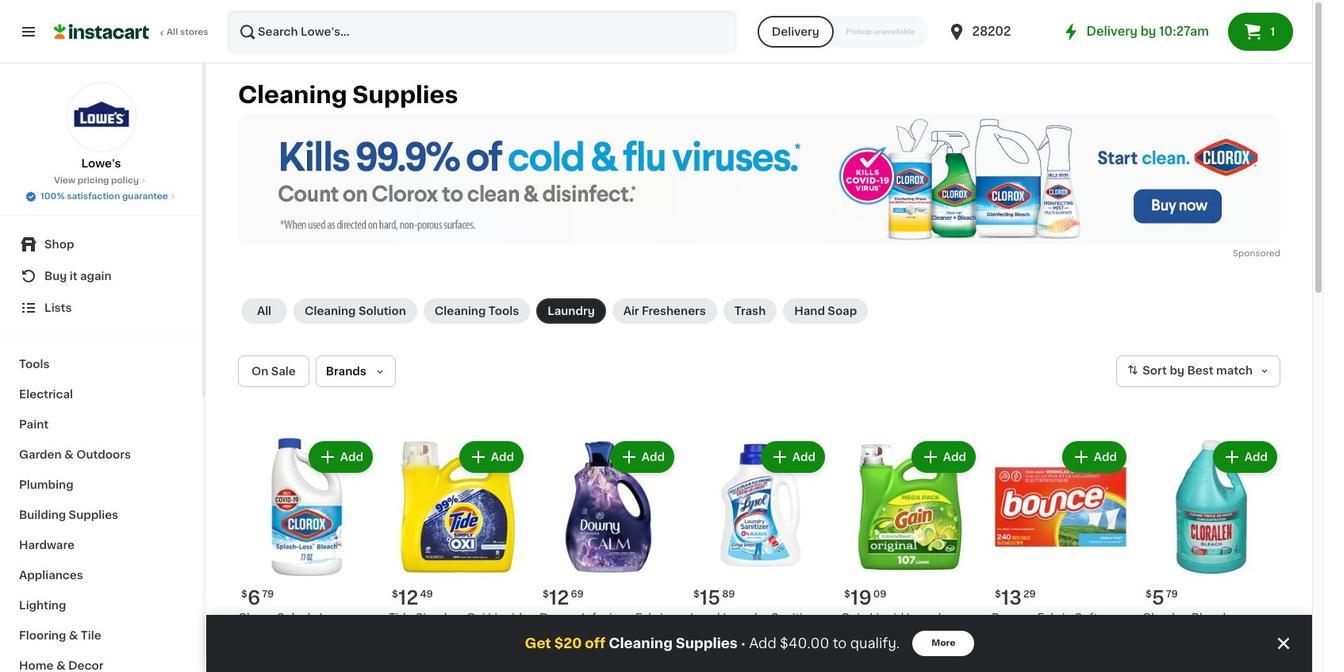 Task type: describe. For each thing, give the bounding box(es) containing it.
sheets,
[[992, 629, 1034, 640]]

laundry inside gain liquid laundry detergent, original scent, 107 loads
[[907, 613, 952, 624]]

$40.00
[[780, 637, 829, 650]]

nsored
[[1250, 249, 1281, 258]]

brands
[[326, 366, 366, 377]]

match
[[1216, 365, 1253, 376]]

& for tile
[[69, 630, 78, 641]]

policy
[[111, 176, 139, 185]]

treatment tracker modal dialog
[[206, 615, 1312, 672]]

$ 12 49
[[392, 589, 433, 607]]

original
[[904, 629, 947, 640]]

sale
[[271, 366, 296, 377]]

detergent, inside tide simply + oxi liquid laundry detergent, refreshing breeze, 74 loads
[[437, 629, 497, 640]]

electrical link
[[10, 379, 193, 409]]

cleaning for cleaning supplies
[[238, 83, 347, 106]]

stores
[[180, 28, 208, 36]]

cloralen
[[1142, 613, 1189, 624]]

15
[[700, 589, 721, 607]]

delivery by 10:27am link
[[1061, 22, 1209, 41]]

69
[[571, 590, 584, 599]]

appliances
[[19, 570, 83, 581]]

79 for 6
[[262, 590, 274, 599]]

softener inside 'bounce fabric softener sheets, outdoor fresh'
[[1075, 613, 1123, 624]]

best
[[1187, 365, 1214, 376]]

$ for $ 12 69
[[543, 590, 549, 599]]

107
[[880, 644, 898, 656]]

$ 6 79
[[241, 589, 274, 607]]

$ 12 69
[[543, 589, 584, 607]]

service type group
[[757, 16, 928, 48]]

gain liquid laundry detergent, original scent, 107 loads
[[841, 613, 952, 656]]

flooring & tile
[[19, 630, 101, 641]]

delivery button
[[757, 16, 834, 48]]

instacart logo image
[[54, 22, 149, 41]]

cleaning tools
[[435, 306, 519, 317]]

cloralen bleach, concentrated
[[1142, 613, 1233, 640]]

(125)
[[598, 644, 625, 656]]

add for $ 13 29
[[1094, 452, 1117, 463]]

pricing
[[78, 176, 109, 185]]

simply
[[416, 613, 454, 624]]

lists link
[[10, 292, 193, 324]]

outdoors
[[76, 449, 131, 460]]

linen
[[765, 644, 796, 656]]

sanitizer
[[771, 613, 820, 624]]

cleaning inside get $20 off cleaning supplies • add $40.00 to qualify.
[[609, 637, 673, 650]]

loads
[[901, 644, 935, 656]]

delivery for delivery by 10:27am
[[1087, 25, 1138, 37]]

1 button
[[1228, 13, 1293, 51]]

cleaning for cleaning solution
[[305, 306, 356, 317]]

100% satisfaction guarantee button
[[25, 187, 178, 203]]

tools inside cleaning supplies "main content"
[[488, 306, 519, 317]]

fabric inside 'bounce fabric softener sheets, outdoor fresh'
[[1038, 613, 1072, 624]]

cleaning tools link
[[424, 299, 530, 324]]

2 product group from the left
[[389, 438, 527, 672]]

10:27am
[[1159, 25, 1209, 37]]

lowe's
[[81, 158, 121, 169]]

hand soap link
[[783, 299, 868, 324]]

on sale
[[252, 366, 296, 377]]

satisfaction
[[67, 192, 120, 201]]

get $20 off cleaning supplies • add $40.00 to qualify.
[[525, 637, 900, 650]]

solution
[[359, 306, 406, 317]]

by for delivery
[[1141, 25, 1156, 37]]

add button for $ 12 69
[[612, 443, 673, 471]]

shop link
[[10, 228, 193, 260]]

89
[[722, 590, 735, 599]]

28202
[[972, 25, 1011, 37]]

tile
[[81, 630, 101, 641]]

plumbing link
[[10, 470, 193, 500]]

add button for $ 19 09
[[913, 443, 974, 471]]

6
[[247, 589, 260, 607]]

air
[[623, 306, 639, 317]]

cleaning for cleaning tools
[[435, 306, 486, 317]]

add button for $ 13 29
[[1064, 443, 1125, 471]]

81
[[540, 660, 552, 671]]

splash-
[[277, 613, 319, 624]]

lowe's link
[[66, 83, 136, 171]]

12 for $ 12 69
[[549, 589, 569, 607]]

100% satisfaction guarantee
[[41, 192, 168, 201]]

add for $ 5 79
[[1245, 452, 1268, 463]]

add button for $ 12 49
[[461, 443, 522, 471]]

detergent, inside gain liquid laundry detergent, original scent, 107 loads
[[841, 629, 901, 640]]

disinfecting
[[282, 629, 350, 640]]

sort
[[1143, 365, 1167, 376]]

fl
[[555, 660, 562, 671]]

again
[[80, 271, 112, 282]]

1 vertical spatial bleach,
[[238, 629, 279, 640]]

12 for $ 12 49
[[398, 589, 418, 607]]

product group containing 5
[[1142, 438, 1281, 672]]

air fresheners
[[623, 306, 706, 317]]

supplies inside get $20 off cleaning supplies • add $40.00 to qualify.
[[676, 637, 738, 650]]

• sponsored: kills 99.9% of cold & flu viruses. image
[[238, 114, 1281, 245]]

all link
[[241, 299, 287, 324]]

$ for $ 15 89
[[693, 590, 700, 599]]

add for $ 12 69
[[642, 452, 665, 463]]

$20
[[554, 637, 582, 650]]

regular
[[282, 644, 325, 656]]

supplies for cleaning supplies
[[353, 83, 458, 106]]

building supplies link
[[10, 500, 193, 530]]

81 fl oz
[[540, 660, 578, 671]]

less
[[319, 613, 345, 624]]

add for $ 6 79
[[340, 452, 363, 463]]

add for $ 19 09
[[943, 452, 966, 463]]

3 product group from the left
[[540, 438, 678, 672]]

hardware
[[19, 540, 74, 551]]

air fresheners link
[[612, 299, 717, 324]]

best match
[[1187, 365, 1253, 376]]

lysol laundry sanitizer additive clothes & linens, crisp linen
[[690, 613, 820, 656]]

& inside the lysol laundry sanitizer additive clothes & linens, crisp linen
[[785, 629, 794, 640]]

appliances link
[[10, 560, 193, 590]]

all stores link
[[54, 10, 209, 54]]



Task type: vqa. For each thing, say whether or not it's contained in the screenshot.
1st Topping from right
no



Task type: locate. For each thing, give the bounding box(es) containing it.
hand soap
[[794, 306, 857, 317]]

all for all stores
[[167, 28, 178, 36]]

4 add button from the left
[[762, 443, 824, 471]]

additive
[[690, 629, 736, 640]]

0 vertical spatial by
[[1141, 25, 1156, 37]]

1 horizontal spatial supplies
[[353, 83, 458, 106]]

6 $ from the left
[[995, 590, 1001, 599]]

1 horizontal spatial delivery
[[1087, 25, 1138, 37]]

1 vertical spatial softener
[[540, 629, 588, 640]]

13
[[1001, 589, 1022, 607]]

buy it again
[[44, 271, 112, 282]]

clorox splash-less bleach, disinfecting bleach, regular
[[238, 613, 350, 656]]

decor
[[68, 660, 103, 671]]

$ inside the $ 13 29
[[995, 590, 1001, 599]]

liquid down 09
[[870, 613, 904, 624]]

$ inside $ 5 79
[[1146, 590, 1152, 599]]

$ inside $ 15 89
[[693, 590, 700, 599]]

lowe's logo image
[[66, 83, 136, 152]]

1
[[1271, 26, 1275, 37]]

product group containing 15
[[690, 438, 828, 672]]

None search field
[[227, 10, 737, 54]]

1 horizontal spatial fabric
[[1038, 613, 1072, 624]]

2 liquid from the left
[[870, 613, 904, 624]]

2 detergent, from the left
[[841, 629, 901, 640]]

trash
[[735, 306, 766, 317]]

$ 19 09
[[844, 589, 887, 607]]

flooring
[[19, 630, 66, 641]]

& right home
[[56, 660, 66, 671]]

1 vertical spatial by
[[1170, 365, 1185, 376]]

★★★★★
[[540, 644, 595, 656], [540, 644, 595, 656]]

$ 15 89
[[693, 589, 735, 607]]

4 $ from the left
[[693, 590, 700, 599]]

5 add button from the left
[[913, 443, 974, 471]]

29
[[1024, 590, 1036, 599]]

lists
[[44, 302, 72, 313]]

1 detergent, from the left
[[437, 629, 497, 640]]

1 vertical spatial all
[[257, 306, 271, 317]]

add button for $ 5 79
[[1215, 443, 1276, 471]]

by inside field
[[1170, 365, 1185, 376]]

3 $ from the left
[[543, 590, 549, 599]]

Best match Sort by field
[[1117, 356, 1281, 387]]

product group containing 19
[[841, 438, 979, 672]]

1 horizontal spatial detergent,
[[841, 629, 901, 640]]

supplies inside building supplies link
[[69, 509, 118, 520]]

product group containing 6
[[238, 438, 376, 672]]

1 $ from the left
[[241, 590, 247, 599]]

home & decor
[[19, 660, 103, 671]]

2 add button from the left
[[461, 443, 522, 471]]

09
[[873, 590, 887, 599]]

1 horizontal spatial 79
[[1166, 590, 1178, 599]]

0 horizontal spatial liquid
[[488, 613, 522, 624]]

1 79 from the left
[[262, 590, 274, 599]]

79 inside $ 6 79
[[262, 590, 274, 599]]

$ for $ 13 29
[[995, 590, 1001, 599]]

all for all
[[257, 306, 271, 317]]

2 $ from the left
[[392, 590, 398, 599]]

delivery inside button
[[772, 26, 819, 37]]

building supplies
[[19, 509, 118, 520]]

add
[[340, 452, 363, 463], [491, 452, 514, 463], [642, 452, 665, 463], [792, 452, 816, 463], [943, 452, 966, 463], [1094, 452, 1117, 463], [1245, 452, 1268, 463], [749, 637, 777, 650]]

$ 13 29
[[995, 589, 1036, 607]]

detergent, up scent,
[[841, 629, 901, 640]]

liquid inside gain liquid laundry detergent, original scent, 107 loads
[[870, 613, 904, 624]]

$ up lysol
[[693, 590, 700, 599]]

$ up downy
[[543, 590, 549, 599]]

& left the tile
[[69, 630, 78, 641]]

28202 button
[[947, 10, 1042, 54]]

0 horizontal spatial fabric
[[635, 613, 670, 624]]

delivery for delivery
[[772, 26, 819, 37]]

qualify.
[[850, 637, 900, 650]]

hand
[[794, 306, 825, 317]]

2 79 from the left
[[1166, 590, 1178, 599]]

$ inside $ 12 69
[[543, 590, 549, 599]]

cleaning supplies main content
[[206, 63, 1312, 672]]

laundry inside the lysol laundry sanitizer additive clothes & linens, crisp linen
[[723, 613, 769, 624]]

cleaning supplies
[[238, 83, 458, 106]]

& right 'garden'
[[64, 449, 74, 460]]

$ up cloralen
[[1146, 590, 1152, 599]]

$ up clorox at the bottom left of page
[[241, 590, 247, 599]]

view pricing policy link
[[54, 175, 148, 187]]

on
[[252, 366, 268, 377]]

refreshing
[[389, 644, 450, 656]]

0 vertical spatial all
[[167, 28, 178, 36]]

tools up "electrical"
[[19, 359, 50, 370]]

$ inside $ 19 09
[[844, 590, 850, 599]]

0 horizontal spatial supplies
[[69, 509, 118, 520]]

& down sanitizer
[[785, 629, 794, 640]]

sort by
[[1143, 365, 1185, 376]]

5 product group from the left
[[841, 438, 979, 672]]

3 add button from the left
[[612, 443, 673, 471]]

clothes
[[739, 629, 782, 640]]

by for sort
[[1170, 365, 1185, 376]]

outdoor
[[1036, 629, 1083, 640]]

4 product group from the left
[[690, 438, 828, 672]]

0 horizontal spatial by
[[1141, 25, 1156, 37]]

0 vertical spatial supplies
[[353, 83, 458, 106]]

19
[[850, 589, 872, 607]]

$ up bounce
[[995, 590, 1001, 599]]

buy it again link
[[10, 260, 193, 292]]

softener up fresh
[[1075, 613, 1123, 624]]

2 fabric from the left
[[1038, 613, 1072, 624]]

product group
[[238, 438, 376, 672], [389, 438, 527, 672], [540, 438, 678, 672], [690, 438, 828, 672], [841, 438, 979, 672], [992, 438, 1130, 672], [1142, 438, 1281, 672]]

2 vertical spatial supplies
[[676, 637, 738, 650]]

1 horizontal spatial all
[[257, 306, 271, 317]]

all inside cleaning supplies "main content"
[[257, 306, 271, 317]]

add inside get $20 off cleaning supplies • add $40.00 to qualify.
[[749, 637, 777, 650]]

1 horizontal spatial 12
[[549, 589, 569, 607]]

oxi
[[466, 613, 485, 624]]

12
[[398, 589, 418, 607], [549, 589, 569, 607]]

on sale button
[[238, 356, 309, 387]]

7 $ from the left
[[1146, 590, 1152, 599]]

cleaning solution link
[[294, 299, 417, 324]]

0 vertical spatial tools
[[488, 306, 519, 317]]

0 horizontal spatial 12
[[398, 589, 418, 607]]

7 add button from the left
[[1215, 443, 1276, 471]]

fabric up outdoor
[[1038, 613, 1072, 624]]

all left stores
[[167, 28, 178, 36]]

0 horizontal spatial detergent,
[[437, 629, 497, 640]]

add for $ 12 49
[[491, 452, 514, 463]]

1 add button from the left
[[310, 443, 371, 471]]

laundry left air
[[548, 306, 595, 317]]

bounce
[[992, 613, 1035, 624]]

product group containing 13
[[992, 438, 1130, 672]]

5 $ from the left
[[844, 590, 850, 599]]

flooring & tile link
[[10, 620, 193, 651]]

79 right 6
[[262, 590, 274, 599]]

to
[[833, 637, 847, 650]]

oz
[[565, 660, 578, 671]]

6 product group from the left
[[992, 438, 1130, 672]]

lighting
[[19, 600, 66, 611]]

home & decor link
[[10, 651, 193, 672]]

home
[[19, 660, 54, 671]]

$ for $ 5 79
[[1146, 590, 1152, 599]]

fabric right infusions
[[635, 613, 670, 624]]

guarantee
[[122, 192, 168, 201]]

1 product group from the left
[[238, 438, 376, 672]]

all stores
[[167, 28, 208, 36]]

bleach,
[[1192, 613, 1233, 624], [238, 629, 279, 640], [238, 644, 279, 656]]

1 horizontal spatial softener
[[1075, 613, 1123, 624]]

7 product group from the left
[[1142, 438, 1281, 672]]

concentrated
[[1142, 629, 1220, 640]]

bounce fabric softener sheets, outdoor fresh
[[992, 613, 1123, 640]]

1 horizontal spatial tools
[[488, 306, 519, 317]]

laundry up 'clothes'
[[723, 613, 769, 624]]

0 vertical spatial softener
[[1075, 613, 1123, 624]]

tools
[[488, 306, 519, 317], [19, 359, 50, 370]]

2 horizontal spatial supplies
[[676, 637, 738, 650]]

laundry inside tide simply + oxi liquid laundry detergent, refreshing breeze, 74 loads
[[389, 629, 434, 640]]

fabric inside downy infusions fabric softener
[[635, 613, 670, 624]]

0 horizontal spatial tools
[[19, 359, 50, 370]]

paint
[[19, 419, 48, 430]]

garden & outdoors link
[[10, 440, 193, 470]]

breeze,
[[452, 644, 494, 656]]

add button for $ 6 79
[[310, 443, 371, 471]]

lighting link
[[10, 590, 193, 620]]

1 vertical spatial tools
[[19, 359, 50, 370]]

$ inside $ 6 79
[[241, 590, 247, 599]]

2 12 from the left
[[549, 589, 569, 607]]

1 fabric from the left
[[635, 613, 670, 624]]

laundry up original
[[907, 613, 952, 624]]

$ for $ 12 49
[[392, 590, 398, 599]]

79 inside $ 5 79
[[1166, 590, 1178, 599]]

tide simply + oxi liquid laundry detergent, refreshing breeze, 74 loads
[[389, 613, 522, 671]]

$ up tide
[[392, 590, 398, 599]]

clorox
[[238, 613, 274, 624]]

1 horizontal spatial by
[[1170, 365, 1185, 376]]

2 vertical spatial bleach,
[[238, 644, 279, 656]]

liquid
[[488, 613, 522, 624], [870, 613, 904, 624]]

$ up gain
[[844, 590, 850, 599]]

softener inside downy infusions fabric softener
[[540, 629, 588, 640]]

off
[[585, 637, 606, 650]]

more button
[[913, 631, 975, 656]]

1 horizontal spatial liquid
[[870, 613, 904, 624]]

softener down downy
[[540, 629, 588, 640]]

0 horizontal spatial delivery
[[772, 26, 819, 37]]

tools left laundry link
[[488, 306, 519, 317]]

detergent,
[[437, 629, 497, 640], [841, 629, 901, 640]]

6 add button from the left
[[1064, 443, 1125, 471]]

add for $ 15 89
[[792, 452, 816, 463]]

& for decor
[[56, 660, 66, 671]]

detergent, up breeze,
[[437, 629, 497, 640]]

liquid inside tide simply + oxi liquid laundry detergent, refreshing breeze, 74 loads
[[488, 613, 522, 624]]

liquid right oxi
[[488, 613, 522, 624]]

+
[[457, 613, 464, 624]]

0 horizontal spatial softener
[[540, 629, 588, 640]]

infusions
[[582, 613, 633, 624]]

soap
[[828, 306, 857, 317]]

$ for $ 6 79
[[241, 590, 247, 599]]

trash link
[[723, 299, 777, 324]]

79 right 5
[[1166, 590, 1178, 599]]

delivery by 10:27am
[[1087, 25, 1209, 37]]

79 for 5
[[1166, 590, 1178, 599]]

paint link
[[10, 409, 193, 440]]

& for outdoors
[[64, 449, 74, 460]]

bleach, inside cloralen bleach, concentrated
[[1192, 613, 1233, 624]]

Search field
[[228, 11, 735, 52]]

0 horizontal spatial 79
[[262, 590, 274, 599]]

0 horizontal spatial all
[[167, 28, 178, 36]]

$ for $ 19 09
[[844, 590, 850, 599]]

cleaning inside cleaning tools link
[[435, 306, 486, 317]]

supplies for building supplies
[[69, 509, 118, 520]]

lysol
[[690, 613, 720, 624]]

view
[[54, 176, 75, 185]]

add button for $ 15 89
[[762, 443, 824, 471]]

12 left "49"
[[398, 589, 418, 607]]

cleaning inside cleaning solution link
[[305, 306, 356, 317]]

all up on
[[257, 306, 271, 317]]

laundry up refreshing at the bottom left of page
[[389, 629, 434, 640]]

by right sort
[[1170, 365, 1185, 376]]

brands button
[[316, 356, 396, 387]]

1 liquid from the left
[[488, 613, 522, 624]]

0 vertical spatial bleach,
[[1192, 613, 1233, 624]]

plumbing
[[19, 479, 73, 490]]

$ inside "$ 12 49"
[[392, 590, 398, 599]]

1 12 from the left
[[398, 589, 418, 607]]

by left 10:27am
[[1141, 25, 1156, 37]]

garden
[[19, 449, 62, 460]]

fresheners
[[642, 306, 706, 317]]

garden & outdoors
[[19, 449, 131, 460]]

1 vertical spatial supplies
[[69, 509, 118, 520]]

all
[[167, 28, 178, 36], [257, 306, 271, 317]]

get
[[525, 637, 551, 650]]

12 left 69
[[549, 589, 569, 607]]



